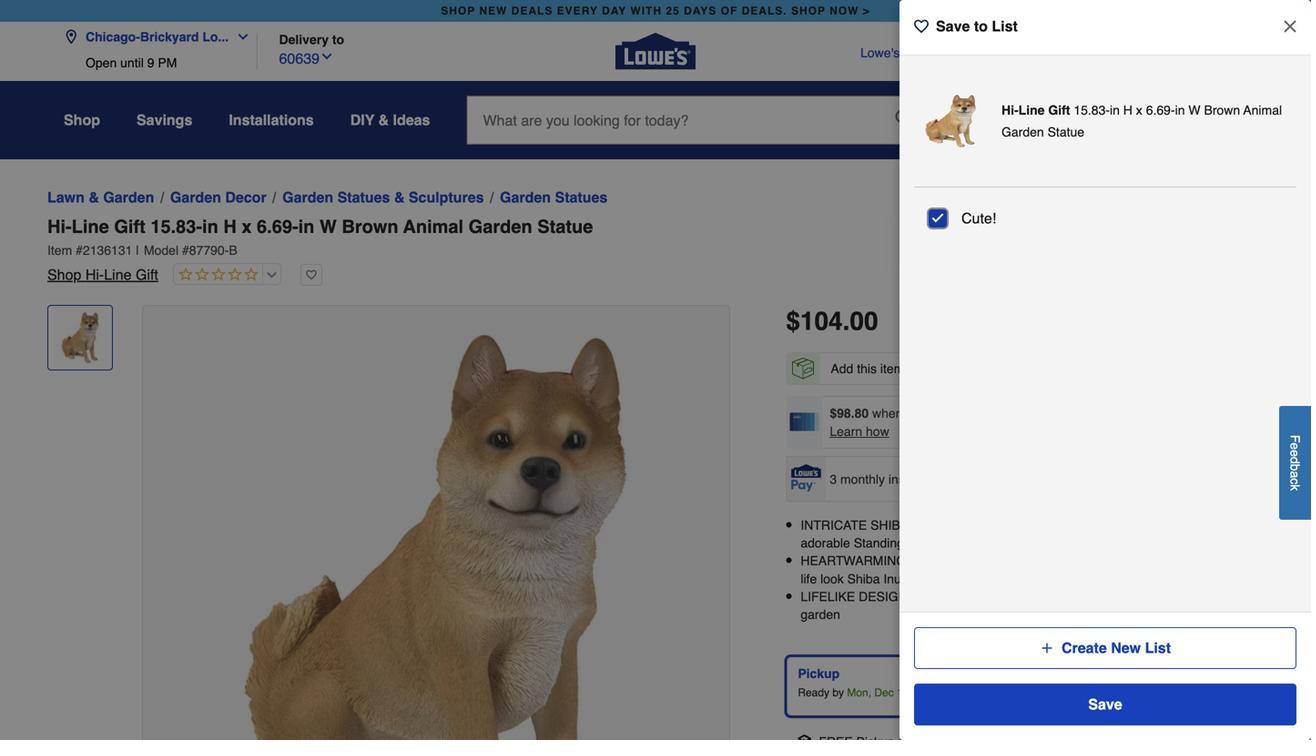Task type: locate. For each thing, give the bounding box(es) containing it.
statue: up let
[[937, 518, 989, 533]]

brown inside 15.83-in h x 6.69-in w brown animal garden statue
[[1204, 103, 1241, 117]]

shop down "open"
[[64, 112, 100, 128]]

heart outline image
[[300, 264, 322, 286]]

brown
[[1204, 103, 1241, 117], [342, 216, 399, 237]]

decorate
[[993, 518, 1045, 533]]

None search field
[[467, 96, 964, 159]]

this for heartwarming statue: let your home or garden become entranced with this life look shiba inu statue lifelike design: the detailed design adds a little bit of life and  joy in any garden
[[1244, 554, 1264, 568]]

save up center
[[936, 18, 970, 35]]

0 horizontal spatial lowe's
[[861, 46, 900, 60]]

mon,
[[847, 687, 872, 700], [1101, 687, 1126, 700]]

2 horizontal spatial home
[[1077, 518, 1108, 533]]

shipping image
[[792, 358, 814, 380]]

inu
[[912, 518, 934, 533]]

2 e from the top
[[1288, 450, 1303, 457]]

home
[[1077, 518, 1108, 533], [829, 554, 861, 568], [1015, 554, 1047, 568]]

0 horizontal spatial h
[[223, 216, 237, 237]]

with down nature
[[1218, 554, 1240, 568]]

lowe's for lowe's pro
[[1177, 46, 1217, 60]]

inu
[[944, 536, 962, 551], [884, 572, 902, 586]]

lowe's home improvement logo image
[[616, 11, 696, 92]]

lowes pay logo image
[[788, 464, 825, 492]]

in up 87790-
[[202, 216, 218, 237]]

this
[[857, 362, 877, 376], [1196, 518, 1216, 533], [1244, 554, 1264, 568]]

1 horizontal spatial &
[[378, 112, 389, 128]]

delivery
[[279, 32, 329, 47], [1044, 667, 1094, 681]]

weekly ad link
[[1095, 44, 1155, 62]]

until
[[120, 56, 144, 70]]

delivery up soon
[[1044, 667, 1094, 681]]

0 vertical spatial save
[[936, 18, 970, 35]]

2 horizontal spatial &
[[394, 189, 405, 206]]

2 18 from the left
[[1151, 687, 1163, 700]]

statues inside garden statues & sculptures link
[[338, 189, 390, 206]]

shop
[[64, 112, 100, 128], [47, 266, 81, 283]]

this right entranced
[[1244, 554, 1264, 568]]

shop for shop
[[64, 112, 100, 128]]

1 mon, from the left
[[847, 687, 872, 700]]

1 horizontal spatial garden
[[1065, 554, 1105, 568]]

sculptures
[[409, 189, 484, 206]]

e
[[1288, 443, 1303, 450], [1288, 450, 1303, 457]]

1 horizontal spatial brown
[[1204, 103, 1241, 117]]

gift up |
[[114, 216, 146, 237]]

1 shop from the left
[[441, 5, 476, 17]]

0 horizontal spatial 6.69-
[[257, 216, 298, 237]]

2 dec from the left
[[1129, 687, 1148, 700]]

0 vertical spatial w
[[1189, 103, 1201, 117]]

0 vertical spatial 6.69-
[[1146, 103, 1175, 117]]

of inside heartwarming statue: let your home or garden become entranced with this life look shiba inu statue lifelike design: the detailed design adds a little bit of life and  joy in any garden
[[1115, 590, 1125, 604]]

hi- for hi-line gift 15.83-in h x 6.69-in w brown animal garden statue item # 2136131 | model # 87790-b
[[47, 216, 72, 237]]

and inside intricate shiba inu statue: decorate your home or garden with this adorable standing shiba inu statue and create an inviting ambiance of nature in your home
[[1006, 536, 1027, 551]]

garden down lifelike
[[801, 607, 841, 622]]

x inside hi-line gift 15.83-in h x 6.69-in w brown animal garden statue item # 2136131 | model # 87790-b
[[242, 216, 252, 237]]

shop hi-line gift
[[47, 266, 158, 283]]

animal down sculptures
[[403, 216, 464, 237]]

18 left (est.)
[[897, 687, 909, 700]]

bit
[[1098, 590, 1111, 604]]

chat invite button image
[[1229, 674, 1284, 729]]

18 inside delivery as soon as mon, dec 18
[[1151, 687, 1163, 700]]

save inside button
[[1089, 696, 1123, 713]]

with inside intricate shiba inu statue: decorate your home or garden with this adorable standing shiba inu statue and create an inviting ambiance of nature in your home
[[1170, 518, 1193, 533]]

soon
[[1060, 687, 1084, 700]]

lowe's for lowe's credit center
[[861, 46, 900, 60]]

line up lists
[[1019, 103, 1045, 117]]

create new list
[[1062, 640, 1171, 657]]

title image
[[52, 310, 108, 366]]

weekly
[[1095, 46, 1137, 60]]

this up nature
[[1196, 518, 1216, 533]]

1 horizontal spatial #
[[182, 243, 189, 258]]

18 inside "pickup ready by mon, dec 18 (est.)"
[[897, 687, 909, 700]]

delivery for to
[[279, 32, 329, 47]]

0 horizontal spatial x
[[242, 216, 252, 237]]

15.83- up model
[[151, 216, 202, 237]]

# right model
[[182, 243, 189, 258]]

b
[[1288, 464, 1303, 471]]

w up heart outline image
[[320, 216, 337, 237]]

2 lowe's from the left
[[1177, 46, 1217, 60]]

0 horizontal spatial a
[[1061, 590, 1068, 604]]

your up create
[[1048, 518, 1073, 533]]

delivery inside delivery as soon as mon, dec 18
[[1044, 667, 1094, 681]]

2 vertical spatial statue
[[965, 536, 1002, 551]]

1 vertical spatial x
[[242, 216, 252, 237]]

0 vertical spatial of
[[960, 472, 970, 487]]

shop down item
[[47, 266, 81, 283]]

# right item
[[76, 243, 83, 258]]

or
[[1112, 518, 1123, 533], [1051, 554, 1062, 568]]

lowe's credit center link
[[861, 44, 979, 62]]

x
[[1136, 103, 1143, 117], [242, 216, 252, 237]]

w left lowe's home improvement cart image
[[1189, 103, 1201, 117]]

lowe's left credit
[[861, 46, 900, 60]]

1 vertical spatial animal
[[403, 216, 464, 237]]

line down 2136131
[[104, 266, 132, 283]]

a up k
[[1288, 471, 1303, 478]]

& left sculptures
[[394, 189, 405, 206]]

1 vertical spatial hi-
[[47, 216, 72, 237]]

0 horizontal spatial this
[[857, 362, 877, 376]]

and right item
[[908, 362, 930, 376]]

hi- inside hi-line gift 15.83-in h x 6.69-in w brown animal garden statue item # 2136131 | model # 87790-b
[[47, 216, 72, 237]]

this for intricate shiba inu statue: decorate your home or garden with this adorable standing shiba inu statue and create an inviting ambiance of nature in your home
[[1196, 518, 1216, 533]]

day
[[602, 5, 627, 17]]

0 horizontal spatial &
[[89, 189, 99, 206]]

1 vertical spatial a
[[1061, 590, 1068, 604]]

open
[[86, 56, 117, 70]]

in right nature
[[1243, 536, 1253, 551]]

1 vertical spatial gift
[[114, 216, 146, 237]]

statue down hi-line gift
[[1048, 125, 1085, 139]]

chicago-brickyard lo...
[[86, 30, 229, 44]]

6.69- down "decor"
[[257, 216, 298, 237]]

1 horizontal spatial delivery
[[1044, 667, 1094, 681]]

statues
[[338, 189, 390, 206], [555, 189, 608, 206]]

hi- up item
[[47, 216, 72, 237]]

by
[[833, 687, 844, 700]]

lowe's pro
[[1177, 46, 1248, 60]]

1 vertical spatial this
[[1196, 518, 1216, 533]]

1 horizontal spatial with
[[1218, 554, 1240, 568]]

1 horizontal spatial inu
[[944, 536, 962, 551]]

15.83-
[[1074, 103, 1110, 117], [151, 216, 202, 237]]

mon, right as
[[1101, 687, 1126, 700]]

87790-
[[189, 243, 229, 258]]

0 horizontal spatial or
[[1051, 554, 1062, 568]]

of
[[721, 5, 738, 17]]

option group containing pickup
[[779, 649, 1271, 724]]

1 horizontal spatial your
[[987, 554, 1012, 568]]

lowe's
[[861, 46, 900, 60], [1177, 46, 1217, 60]]

when
[[873, 406, 903, 421]]

look
[[821, 572, 844, 586]]

list up order
[[992, 18, 1018, 35]]

0 horizontal spatial shop
[[441, 5, 476, 17]]

and down the decorate
[[1006, 536, 1027, 551]]

0 horizontal spatial brown
[[342, 216, 399, 237]]

1 horizontal spatial statues
[[555, 189, 608, 206]]

2136131
[[83, 243, 132, 258]]

entranced
[[1158, 554, 1214, 568]]

& right diy
[[378, 112, 389, 128]]

home down create
[[1015, 554, 1047, 568]]

an
[[1070, 536, 1084, 551]]

my lists link
[[1000, 106, 1040, 146]]

h up b
[[223, 216, 237, 237]]

18 down create new list
[[1151, 687, 1163, 700]]

joy
[[1173, 590, 1190, 604]]

0 horizontal spatial home
[[829, 554, 861, 568]]

0 horizontal spatial mon,
[[847, 687, 872, 700]]

shiba down heartwarming
[[848, 572, 880, 586]]

installations button
[[229, 104, 314, 137]]

1 horizontal spatial list
[[1145, 640, 1171, 657]]

0 vertical spatial statue:
[[937, 518, 989, 533]]

6.69- down ad
[[1146, 103, 1175, 117]]

save button
[[914, 684, 1297, 726]]

this right "add"
[[857, 362, 877, 376]]

or down create
[[1051, 554, 1062, 568]]

0 horizontal spatial dec
[[875, 687, 894, 700]]

15.83- up the notifications
[[1074, 103, 1110, 117]]

0 horizontal spatial with
[[1170, 518, 1193, 533]]

0 vertical spatial shiba
[[908, 536, 941, 551]]

and inside heartwarming statue: let your home or garden become entranced with this life look shiba inu statue lifelike design: the detailed design adds a little bit of life and  joy in any garden
[[1149, 590, 1170, 604]]

garden up ambiance
[[1127, 518, 1167, 533]]

(est.)
[[912, 687, 938, 700]]

2 vertical spatial and
[[1149, 590, 1170, 604]]

0 horizontal spatial delivery
[[279, 32, 329, 47]]

0 horizontal spatial 15.83-
[[151, 216, 202, 237]]

gift inside hi-line gift 15.83-in h x 6.69-in w brown animal garden statue item # 2136131 | model # 87790-b
[[114, 216, 146, 237]]

1 e from the top
[[1288, 443, 1303, 450]]

with inside heartwarming statue: let your home or garden become entranced with this life look shiba inu statue lifelike design: the detailed design adds a little bit of life and  joy in any garden
[[1218, 554, 1240, 568]]

inu inside heartwarming statue: let your home or garden become entranced with this life look shiba inu statue lifelike design: the detailed design adds a little bit of life and  joy in any garden
[[884, 572, 902, 586]]

shop left now
[[791, 5, 826, 17]]

2 horizontal spatial garden
[[1127, 518, 1167, 533]]

intricate
[[801, 518, 867, 533]]

2 horizontal spatial and
[[1149, 590, 1170, 604]]

1 horizontal spatial home
[[1015, 554, 1047, 568]]

dec
[[875, 687, 894, 700], [1129, 687, 1148, 700]]

1 horizontal spatial and
[[1006, 536, 1027, 551]]

1 horizontal spatial 6.69-
[[1146, 103, 1175, 117]]

pm
[[158, 56, 177, 70]]

new
[[479, 5, 508, 17]]

0 horizontal spatial w
[[320, 216, 337, 237]]

d
[[1288, 457, 1303, 464]]

1 vertical spatial delivery
[[1044, 667, 1094, 681]]

your right let
[[987, 554, 1012, 568]]

1 horizontal spatial save
[[1089, 696, 1123, 713]]

of right bit on the right of the page
[[1115, 590, 1125, 604]]

pickup image
[[797, 735, 812, 740]]

1 horizontal spatial animal
[[1244, 103, 1282, 117]]

inu for statue
[[884, 572, 902, 586]]

1 dec from the left
[[875, 687, 894, 700]]

1 vertical spatial shiba
[[848, 572, 880, 586]]

0 vertical spatial delivery
[[279, 32, 329, 47]]

statue down 'garden statues' link at the top of page
[[538, 216, 593, 237]]

pickup
[[798, 667, 840, 681]]

0 vertical spatial gift
[[1049, 103, 1071, 117]]

0 horizontal spatial save
[[936, 18, 970, 35]]

dec inside delivery as soon as mon, dec 18
[[1129, 687, 1148, 700]]

delivery up 60639
[[279, 32, 329, 47]]

with for garden
[[1170, 518, 1193, 533]]

chevron down image right the brickyard
[[229, 30, 251, 44]]

lowe's left pro
[[1177, 46, 1217, 60]]

gift for hi-line gift 15.83-in h x 6.69-in w brown animal garden statue item # 2136131 | model # 87790-b
[[114, 216, 146, 237]]

garden down an
[[1065, 554, 1105, 568]]

0 vertical spatial with
[[1170, 518, 1193, 533]]

0 horizontal spatial animal
[[403, 216, 464, 237]]

1 vertical spatial with
[[1218, 554, 1240, 568]]

& right lawn
[[89, 189, 99, 206]]

delivery for as
[[1044, 667, 1094, 681]]

line up 2136131
[[72, 216, 109, 237]]

lowe's inside lowe's pro link
[[1177, 46, 1217, 60]]

with
[[1170, 518, 1193, 533], [1218, 554, 1240, 568]]

2 horizontal spatial of
[[1189, 536, 1200, 551]]

of right installments
[[960, 472, 970, 487]]

statue up let
[[965, 536, 1002, 551]]

chevron down image down delivery to
[[320, 49, 334, 64]]

a left little
[[1061, 590, 1068, 604]]

2 horizontal spatial hi-
[[1002, 103, 1019, 117]]

gift for hi-line gift
[[1049, 103, 1071, 117]]

this inside intricate shiba inu statue: decorate your home or garden with this adorable standing shiba inu statue and create an inviting ambiance of nature in your home
[[1196, 518, 1216, 533]]

line
[[1019, 103, 1045, 117], [72, 216, 109, 237], [104, 266, 132, 283]]

brown down garden statues & sculptures link on the left top
[[342, 216, 399, 237]]

inu for statue
[[944, 536, 962, 551]]

hi- down 2136131
[[85, 266, 104, 283]]

and left joy
[[1149, 590, 1170, 604]]

0 horizontal spatial 18
[[897, 687, 909, 700]]

this inside heartwarming statue: let your home or garden become entranced with this life look shiba inu statue lifelike design: the detailed design adds a little bit of life and  joy in any garden
[[1244, 554, 1264, 568]]

save for save
[[1089, 696, 1123, 713]]

1 lowe's from the left
[[861, 46, 900, 60]]

brickyard
[[140, 30, 199, 44]]

lawn & garden
[[47, 189, 154, 206]]

2 shop from the left
[[791, 5, 826, 17]]

2 statues from the left
[[555, 189, 608, 206]]

or up inviting
[[1112, 518, 1123, 533]]

list for create new list
[[1145, 640, 1171, 657]]

shop left new
[[441, 5, 476, 17]]

2 vertical spatial garden
[[801, 607, 841, 622]]

& inside button
[[378, 112, 389, 128]]

e up b
[[1288, 450, 1303, 457]]

1 vertical spatial statue:
[[910, 554, 962, 568]]

mon, right 'by'
[[847, 687, 872, 700]]

1 vertical spatial shop
[[47, 266, 81, 283]]

1 vertical spatial 15.83-
[[151, 216, 202, 237]]

cute!
[[962, 210, 997, 227]]

inu inside intricate shiba inu statue: decorate your home or garden with this adorable standing shiba inu statue and create an inviting ambiance of nature in your home
[[944, 536, 962, 551]]

adds
[[1030, 590, 1057, 604]]

order status
[[1001, 46, 1074, 60]]

1 horizontal spatial 15.83-
[[1074, 103, 1110, 117]]

garden inside intricate shiba inu statue: decorate your home or garden with this adorable standing shiba inu statue and create an inviting ambiance of nature in your home
[[1127, 518, 1167, 533]]

1 horizontal spatial to
[[974, 18, 988, 35]]

option group
[[779, 649, 1271, 724]]

plus image
[[1040, 641, 1055, 656]]

life
[[801, 572, 817, 586], [1129, 590, 1145, 604]]

dec left (est.)
[[875, 687, 894, 700]]

0 vertical spatial and
[[908, 362, 930, 376]]

in right joy
[[1193, 590, 1203, 604]]

chevron down image
[[229, 30, 251, 44], [320, 49, 334, 64]]

e up d
[[1288, 443, 1303, 450]]

of up entranced
[[1189, 536, 1200, 551]]

shiba for look
[[848, 572, 880, 586]]

& for lawn
[[89, 189, 99, 206]]

inu up the detailed
[[944, 536, 962, 551]]

2 vertical spatial gift
[[136, 266, 158, 283]]

1 vertical spatial or
[[1051, 554, 1062, 568]]

animal down pro
[[1244, 103, 1282, 117]]

chicago-
[[86, 30, 140, 44]]

shiba
[[908, 536, 941, 551], [848, 572, 880, 586]]

statues for garden statues
[[555, 189, 608, 206]]

2 mon, from the left
[[1101, 687, 1126, 700]]

1 horizontal spatial shop
[[791, 5, 826, 17]]

2 horizontal spatial statue
[[1048, 125, 1085, 139]]

1
[[1243, 101, 1249, 113]]

hi- up my
[[1002, 103, 1019, 117]]

0 horizontal spatial inu
[[884, 572, 902, 586]]

$ 104 . 00
[[786, 307, 878, 336]]

1 vertical spatial and
[[1006, 536, 1027, 551]]

inviting
[[1087, 536, 1127, 551]]

line inside hi-line gift 15.83-in h x 6.69-in w brown animal garden statue item # 2136131 | model # 87790-b
[[72, 216, 109, 237]]

shiba inside heartwarming statue: let your home or garden become entranced with this life look shiba inu statue lifelike design: the detailed design adds a little bit of life and  joy in any garden
[[848, 572, 880, 586]]

0 horizontal spatial hi-
[[47, 216, 72, 237]]

dec inside "pickup ready by mon, dec 18 (est.)"
[[875, 687, 894, 700]]

1 statues from the left
[[338, 189, 390, 206]]

home up inviting
[[1077, 518, 1108, 533]]

1 vertical spatial inu
[[884, 572, 902, 586]]

gift down |
[[136, 266, 158, 283]]

0 vertical spatial chevron down image
[[229, 30, 251, 44]]

as
[[1044, 687, 1057, 700]]

savings
[[997, 406, 1041, 421]]

inu up design:
[[884, 572, 902, 586]]

gift left lowe's home improvement notification center image
[[1049, 103, 1071, 117]]

statue: up statue
[[910, 554, 962, 568]]

1 vertical spatial brown
[[342, 216, 399, 237]]

0 horizontal spatial chevron down image
[[229, 30, 251, 44]]

1 horizontal spatial chevron down image
[[320, 49, 334, 64]]

1 18 from the left
[[897, 687, 909, 700]]

lowe's home improvement notification center image
[[1080, 106, 1102, 128]]

2 horizontal spatial this
[[1244, 554, 1264, 568]]

x right lowe's home improvement notification center image
[[1136, 103, 1143, 117]]

1 vertical spatial list
[[1145, 640, 1171, 657]]

shiba inside intricate shiba inu statue: decorate your home or garden with this adorable standing shiba inu statue and create an inviting ambiance of nature in your home
[[908, 536, 941, 551]]

1 horizontal spatial 18
[[1151, 687, 1163, 700]]

dec right as
[[1129, 687, 1148, 700]]

learn how button
[[830, 423, 890, 441]]

0 vertical spatial statue
[[1048, 125, 1085, 139]]

x down "decor"
[[242, 216, 252, 237]]

with up ambiance
[[1170, 518, 1193, 533]]

0 horizontal spatial your
[[801, 554, 826, 568]]

life left look
[[801, 572, 817, 586]]

line for hi-line gift
[[1019, 103, 1045, 117]]

in inside intricate shiba inu statue: decorate your home or garden with this adorable standing shiba inu statue and create an inviting ambiance of nature in your home
[[1243, 536, 1253, 551]]

6.69-
[[1146, 103, 1175, 117], [257, 216, 298, 237]]

0 horizontal spatial of
[[960, 472, 970, 487]]

list for save to list
[[992, 18, 1018, 35]]

statues inside 'garden statues' link
[[555, 189, 608, 206]]

add this item and
[[831, 362, 933, 376]]

1 horizontal spatial life
[[1129, 590, 1145, 604]]

lowe's inside lowe's credit center link
[[861, 46, 900, 60]]

0 vertical spatial shop
[[64, 112, 100, 128]]

h right lowe's home improvement notification center image
[[1124, 103, 1133, 117]]

shiba down inu on the bottom of the page
[[908, 536, 941, 551]]

0 horizontal spatial shiba
[[848, 572, 880, 586]]

save right soon
[[1089, 696, 1123, 713]]

1 vertical spatial h
[[223, 216, 237, 237]]

&
[[378, 112, 389, 128], [89, 189, 99, 206], [394, 189, 405, 206]]

your down adorable
[[801, 554, 826, 568]]

brown left '1'
[[1204, 103, 1241, 117]]

the
[[915, 590, 937, 604]]

list right new
[[1145, 640, 1171, 657]]

or inside heartwarming statue: let your home or garden become entranced with this life look shiba inu statue lifelike design: the detailed design adds a little bit of life and  joy in any garden
[[1051, 554, 1062, 568]]

1 horizontal spatial statue
[[965, 536, 1002, 551]]

lowe's home improvement cart image
[[1226, 106, 1248, 128]]

model
[[144, 243, 179, 258]]

h
[[1124, 103, 1133, 117], [223, 216, 237, 237]]

garden decor link
[[170, 187, 267, 209]]

h inside 15.83-in h x 6.69-in w brown animal garden statue
[[1124, 103, 1133, 117]]

0 vertical spatial list
[[992, 18, 1018, 35]]

f e e d b a c k
[[1288, 435, 1303, 491]]

statues for garden statues & sculptures
[[338, 189, 390, 206]]

0 vertical spatial or
[[1112, 518, 1123, 533]]

1 vertical spatial of
[[1189, 536, 1200, 551]]

life right bit on the right of the page
[[1129, 590, 1145, 604]]

hi-
[[1002, 103, 1019, 117], [47, 216, 72, 237], [85, 266, 104, 283]]

home up look
[[829, 554, 861, 568]]

home inside heartwarming statue: let your home or garden become entranced with this life look shiba inu statue lifelike design: the detailed design adds a little bit of life and  joy in any garden
[[1015, 554, 1047, 568]]

animal inside 15.83-in h x 6.69-in w brown animal garden statue
[[1244, 103, 1282, 117]]

mon, inside delivery as soon as mon, dec 18
[[1101, 687, 1126, 700]]

Search Query text field
[[468, 97, 881, 144]]

list inside button
[[1145, 640, 1171, 657]]

heartwarming statue: let your home or garden become entranced with this life look shiba inu statue lifelike design: the detailed design adds a little bit of life and  joy in any garden
[[801, 554, 1264, 622]]

open until 9 pm
[[86, 56, 177, 70]]

line for hi-line gift 15.83-in h x 6.69-in w brown animal garden statue item # 2136131 | model # 87790-b
[[72, 216, 109, 237]]

1 horizontal spatial this
[[1196, 518, 1216, 533]]

18
[[897, 687, 909, 700], [1151, 687, 1163, 700]]



Task type: vqa. For each thing, say whether or not it's contained in the screenshot.
rightmost the Build
no



Task type: describe. For each thing, give the bounding box(es) containing it.
25
[[666, 5, 680, 17]]

2 horizontal spatial your
[[1048, 518, 1073, 533]]

hi-line gift image
[[922, 92, 980, 150]]

lifelike
[[801, 590, 855, 604]]

shiba for standing
[[908, 536, 941, 551]]

3
[[830, 472, 837, 487]]

c
[[1288, 478, 1303, 485]]

2 vertical spatial hi-
[[85, 266, 104, 283]]

camera image
[[937, 111, 955, 129]]

you
[[907, 406, 927, 421]]

0 horizontal spatial and
[[908, 362, 930, 376]]

save for save to list
[[936, 18, 970, 35]]

|
[[136, 243, 139, 258]]

statue inside 15.83-in h x 6.69-in w brown animal garden statue
[[1048, 125, 1085, 139]]

nature
[[1204, 536, 1240, 551]]

hi-line gift
[[1002, 103, 1071, 117]]

statue: inside heartwarming statue: let your home or garden become entranced with this life look shiba inu statue lifelike design: the detailed design adds a little bit of life and  joy in any garden
[[910, 554, 962, 568]]

installments
[[889, 472, 956, 487]]

garden statues link
[[500, 187, 608, 209]]

item
[[881, 362, 905, 376]]

hi-line gift 15.83-in h x 6.69-in w brown animal garden statue item # 2136131 | model # 87790-b
[[47, 216, 593, 258]]

in up heart outline image
[[298, 216, 315, 237]]

lowe's home improvement lists image
[[1007, 106, 1029, 128]]

order status link
[[1001, 44, 1074, 62]]

0 horizontal spatial garden
[[801, 607, 841, 622]]

create new list button
[[914, 628, 1297, 669]]

$98.80 when you choose 5% savings on eligible purchases every day. learn how
[[830, 406, 1225, 439]]

with for entranced
[[1218, 554, 1240, 568]]

statue inside hi-line gift 15.83-in h x 6.69-in w brown animal garden statue item # 2136131 | model # 87790-b
[[538, 216, 593, 237]]

create
[[1031, 536, 1066, 551]]

k
[[1288, 485, 1303, 491]]

as
[[1087, 687, 1098, 700]]

location image
[[64, 30, 78, 44]]

garden inside hi-line gift 15.83-in h x 6.69-in w brown animal garden statue item # 2136131 | model # 87790-b
[[469, 216, 533, 237]]

ad
[[1140, 46, 1155, 60]]

1 button
[[1200, 98, 1255, 141]]

save to list
[[936, 18, 1018, 35]]

& for diy
[[378, 112, 389, 128]]

your inside heartwarming statue: let your home or garden become entranced with this life look shiba inu statue lifelike design: the detailed design adds a little bit of life and  joy in any garden
[[987, 554, 1012, 568]]

deals.
[[742, 5, 787, 17]]

detailed
[[940, 590, 985, 604]]

my
[[1000, 132, 1015, 145]]

notifications
[[1060, 133, 1120, 145]]

6.69- inside 15.83-in h x 6.69-in w brown animal garden statue
[[1146, 103, 1175, 117]]

statue: inside intricate shiba inu statue: decorate your home or garden with this adorable standing shiba inu statue and create an inviting ambiance of nature in your home
[[937, 518, 989, 533]]

a inside button
[[1288, 471, 1303, 478]]

2 vertical spatial line
[[104, 266, 132, 283]]

heartwarming
[[801, 554, 906, 568]]

2 # from the left
[[182, 243, 189, 258]]

decor
[[225, 189, 267, 206]]

adorable
[[801, 536, 850, 551]]

my lists
[[1000, 132, 1040, 145]]

design:
[[859, 590, 911, 604]]

new
[[1111, 640, 1141, 657]]

hi- for hi-line gift
[[1002, 103, 1019, 117]]

h inside hi-line gift 15.83-in h x 6.69-in w brown animal garden statue item # 2136131 | model # 87790-b
[[223, 216, 237, 237]]

lawn
[[47, 189, 85, 206]]

credit
[[904, 46, 938, 60]]

lists
[[1018, 132, 1040, 145]]

garden decor
[[170, 189, 267, 206]]

now
[[830, 5, 859, 17]]

create
[[1062, 640, 1107, 657]]

choose
[[931, 406, 972, 421]]

lowe's pro link
[[1177, 44, 1248, 62]]

order
[[1001, 46, 1034, 60]]

chicago-brickyard lo... button
[[64, 19, 258, 56]]

x inside 15.83-in h x 6.69-in w brown animal garden statue
[[1136, 103, 1143, 117]]

of inside intricate shiba inu statue: decorate your home or garden with this adorable standing shiba inu statue and create an inviting ambiance of nature in your home
[[1189, 536, 1200, 551]]

3 monthly installments of
[[830, 472, 974, 487]]

f
[[1288, 435, 1303, 443]]

statue
[[905, 572, 940, 586]]

in right lowe's home improvement notification center image
[[1110, 103, 1120, 117]]

add
[[831, 362, 854, 376]]

little
[[1071, 590, 1094, 604]]

weekly ad
[[1095, 46, 1155, 60]]

garden inside 15.83-in h x 6.69-in w brown animal garden statue
[[1002, 125, 1044, 139]]

to for save
[[974, 18, 988, 35]]

brown inside hi-line gift 15.83-in h x 6.69-in w brown animal garden statue item # 2136131 | model # 87790-b
[[342, 216, 399, 237]]

in left 1 button
[[1175, 103, 1185, 117]]

eligible
[[1062, 406, 1102, 421]]

00
[[850, 307, 878, 336]]

ideas
[[393, 112, 430, 128]]

or inside intricate shiba inu statue: decorate your home or garden with this adorable standing shiba inu statue and create an inviting ambiance of nature in your home
[[1112, 518, 1123, 533]]

status
[[1037, 46, 1074, 60]]

statue inside intricate shiba inu statue: decorate your home or garden with this adorable standing shiba inu statue and create an inviting ambiance of nature in your home
[[965, 536, 1002, 551]]

chevron down image inside the 60639 button
[[320, 49, 334, 64]]

on
[[1044, 406, 1058, 421]]

shop new deals every day with 25 days of deals. shop now > link
[[437, 0, 874, 22]]

day.
[[1202, 406, 1225, 421]]

f e e d b a c k button
[[1280, 406, 1312, 520]]

learn
[[830, 424, 863, 439]]

garden statues & sculptures link
[[282, 187, 484, 209]]

installations
[[229, 112, 314, 128]]

15.83- inside hi-line gift 15.83-in h x 6.69-in w brown animal garden statue item # 2136131 | model # 87790-b
[[151, 216, 202, 237]]

with
[[631, 5, 662, 17]]

w inside hi-line gift 15.83-in h x 6.69-in w brown animal garden statue item # 2136131 | model # 87790-b
[[320, 216, 337, 237]]

savings
[[137, 112, 192, 128]]

diy
[[350, 112, 375, 128]]

0 horizontal spatial life
[[801, 572, 817, 586]]

deals
[[512, 5, 553, 17]]

a inside heartwarming statue: let your home or garden become entranced with this life look shiba inu statue lifelike design: the detailed design adds a little bit of life and  joy in any garden
[[1061, 590, 1068, 604]]

shop for shop hi-line gift
[[47, 266, 81, 283]]

become
[[1109, 554, 1154, 568]]

$
[[786, 307, 800, 336]]

pickup ready by mon, dec 18 (est.)
[[798, 667, 938, 700]]

>
[[863, 5, 870, 17]]

in inside heartwarming statue: let your home or garden become entranced with this life look shiba inu statue lifelike design: the detailed design adds a little bit of life and  joy in any garden
[[1193, 590, 1203, 604]]

zero stars image
[[174, 267, 259, 284]]

close image
[[1281, 17, 1300, 36]]

15.83- inside 15.83-in h x 6.69-in w brown animal garden statue
[[1074, 103, 1110, 117]]

delivery as soon as mon, dec 18
[[1044, 667, 1163, 700]]

9
[[147, 56, 154, 70]]

search image
[[896, 110, 914, 128]]

every
[[1167, 406, 1199, 421]]

6.69- inside hi-line gift 15.83-in h x 6.69-in w brown animal garden statue item # 2136131 | model # 87790-b
[[257, 216, 298, 237]]

mon, inside "pickup ready by mon, dec 18 (est.)"
[[847, 687, 872, 700]]

1 vertical spatial life
[[1129, 590, 1145, 604]]

standing
[[854, 536, 904, 551]]

lawn & garden link
[[47, 187, 154, 209]]

5%
[[975, 406, 994, 421]]

item number 2 1 3 6 1 3 1 and model number 8 7 7 9 0 - b element
[[47, 241, 1264, 260]]

1 vertical spatial garden
[[1065, 554, 1105, 568]]

to for delivery
[[332, 32, 344, 47]]

every
[[557, 5, 598, 17]]

w inside 15.83-in h x 6.69-in w brown animal garden statue
[[1189, 103, 1201, 117]]

animal inside hi-line gift 15.83-in h x 6.69-in w brown animal garden statue item # 2136131 | model # 87790-b
[[403, 216, 464, 237]]

heart outline image
[[914, 19, 929, 34]]

1 # from the left
[[76, 243, 83, 258]]

savings button
[[137, 104, 192, 137]]

garden statues & sculptures
[[282, 189, 484, 206]]

garden statues
[[500, 189, 608, 206]]

shop new deals every day with 25 days of deals. shop now >
[[441, 5, 870, 17]]



